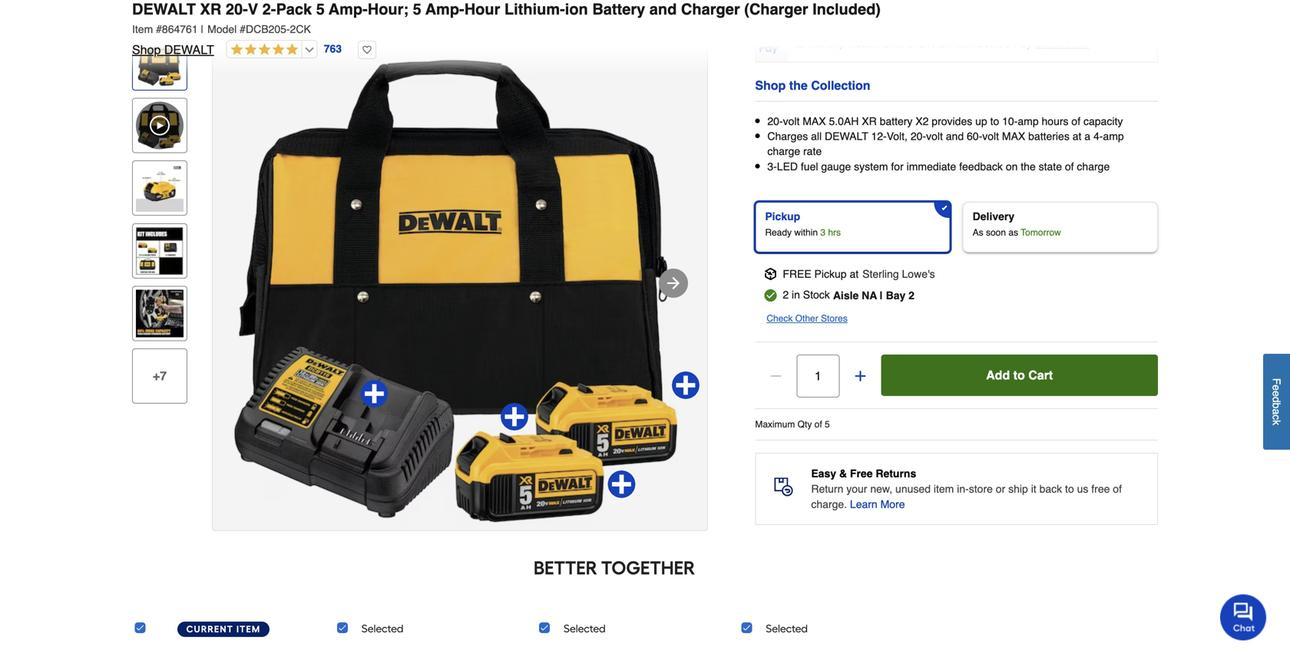 Task type: locate. For each thing, give the bounding box(es) containing it.
option group containing pickup
[[749, 196, 1165, 259]]

0 vertical spatial at
[[1073, 130, 1082, 143]]

1 vertical spatial and
[[946, 130, 964, 143]]

at left 4- at the right of page
[[1073, 130, 1082, 143]]

to inside 20-volt max 5.0ah xr battery x2 provides up to 10-amp hours of capacity charges all dewalt 12-volt, 20-volt and 60-volt max batteries at a 4-amp charge rate 3-led fuel gauge system for immediate feedback on the state of charge
[[991, 115, 1000, 128]]

free
[[850, 468, 873, 480]]

a
[[1085, 130, 1091, 143], [1271, 409, 1283, 415]]

at
[[1073, 130, 1082, 143], [850, 268, 859, 280]]

better
[[534, 557, 597, 580]]

add to cart button
[[881, 355, 1158, 396]]

0 horizontal spatial a
[[1085, 130, 1091, 143]]

amp- up 763
[[329, 0, 368, 18]]

volt up charges
[[783, 115, 800, 128]]

to
[[991, 115, 1000, 128], [1014, 368, 1025, 382], [1066, 483, 1074, 495]]

a inside 20-volt max 5.0ah xr battery x2 provides up to 10-amp hours of capacity charges all dewalt 12-volt, 20-volt and 60-volt max batteries at a 4-amp charge rate 3-led fuel gauge system for immediate feedback on the state of charge
[[1085, 130, 1091, 143]]

20- up charges
[[768, 115, 783, 128]]

chat invite button image
[[1221, 594, 1268, 641]]

2 in stock aisle na | bay 2
[[783, 289, 915, 302]]

5 right pack
[[316, 0, 325, 18]]

20-
[[226, 0, 248, 18], [768, 115, 783, 128], [911, 130, 926, 143]]

unused
[[896, 483, 931, 495]]

|
[[201, 23, 204, 35], [880, 290, 883, 302]]

max
[[803, 115, 826, 128], [1002, 130, 1026, 143]]

1 horizontal spatial learn
[[1035, 37, 1065, 49]]

1 vertical spatial |
[[880, 290, 883, 302]]

free
[[1092, 483, 1110, 495]]

plus image
[[853, 369, 868, 384]]

how
[[1068, 37, 1090, 49]]

1 horizontal spatial and
[[946, 130, 964, 143]]

pickup up ready
[[765, 210, 801, 223]]

learn right pay
[[1035, 37, 1065, 49]]

2-
[[262, 0, 276, 18]]

20- inside the dewalt xr 20-v 2-pack 5 amp-hour; 5 amp-hour lithium-ion battery and charger (charger included) item # 864761 | model # dcb205-2ck
[[226, 0, 248, 18]]

maximum qty of 5
[[755, 419, 830, 430]]

dewalt up 864761
[[132, 0, 196, 18]]

0 vertical spatial 20-
[[226, 0, 248, 18]]

0 horizontal spatial learn
[[850, 498, 878, 511]]

2 amp- from the left
[[426, 0, 465, 18]]

1 horizontal spatial at
[[1073, 130, 1082, 143]]

0 horizontal spatial and
[[650, 0, 677, 18]]

763
[[324, 43, 342, 55]]

at up '2 in stock aisle na | bay 2'
[[850, 268, 859, 280]]

easy
[[811, 468, 837, 480]]

1 vertical spatial xr
[[862, 115, 877, 128]]

of right free
[[1113, 483, 1122, 495]]

collection
[[811, 78, 871, 93]]

charge down 4- at the right of page
[[1077, 160, 1110, 173]]

dewalt down 864761
[[164, 43, 214, 57]]

the down 12
[[790, 78, 808, 93]]

a up k
[[1271, 409, 1283, 415]]

gauge
[[821, 160, 851, 173]]

| right na
[[880, 290, 883, 302]]

1 vertical spatial pickup
[[815, 268, 847, 280]]

2 vertical spatial dewalt
[[825, 130, 869, 143]]

xr up 12-
[[862, 115, 877, 128]]

0 horizontal spatial 20-
[[226, 0, 248, 18]]

xr up 'model'
[[200, 0, 221, 18]]

2 horizontal spatial selected
[[766, 623, 808, 636]]

model
[[208, 23, 237, 35]]

5 right hour; in the top of the page
[[413, 0, 422, 18]]

at inside 20-volt max 5.0ah xr battery x2 provides up to 10-amp hours of capacity charges all dewalt 12-volt, 20-volt and 60-volt max batteries at a 4-amp charge rate 3-led fuel gauge system for immediate feedback on the state of charge
[[1073, 130, 1082, 143]]

shop down lowes pay logo
[[755, 78, 786, 93]]

2 vertical spatial 20-
[[911, 130, 926, 143]]

1 horizontal spatial |
[[880, 290, 883, 302]]

1 vertical spatial 20-
[[768, 115, 783, 128]]

1 vertical spatial amp
[[1103, 130, 1124, 143]]

0 horizontal spatial #
[[156, 23, 162, 35]]

the inside 20-volt max 5.0ah xr battery x2 provides up to 10-amp hours of capacity charges all dewalt 12-volt, 20-volt and 60-volt max batteries at a 4-amp charge rate 3-led fuel gauge system for immediate feedback on the state of charge
[[1021, 160, 1036, 173]]

1 vertical spatial lowe's
[[902, 268, 935, 280]]

0 horizontal spatial pickup
[[765, 210, 801, 223]]

0 horizontal spatial 2
[[783, 289, 789, 301]]

charge up led on the right of page
[[768, 145, 801, 158]]

0 horizontal spatial lowe's
[[902, 268, 935, 280]]

fuel
[[801, 160, 818, 173]]

3 selected from the left
[[766, 623, 808, 636]]

0 horizontal spatial at
[[850, 268, 859, 280]]

5.0ah
[[829, 115, 859, 128]]

dewalt  #dcb205-2ck - thumbnail2 image
[[136, 164, 184, 212]]

and up item number 8 6 4 7 6 1 and model number d c b 2 0 5 - 2 c k element
[[650, 0, 677, 18]]

lowe's up bay at the top right
[[902, 268, 935, 280]]

0 vertical spatial pickup
[[765, 210, 801, 223]]

dcb205-
[[246, 23, 290, 35]]

0 vertical spatial shop
[[132, 43, 161, 57]]

864761
[[162, 23, 198, 35]]

0 vertical spatial learn
[[1035, 37, 1065, 49]]

easy & free returns return your new, unused item in-store or ship it back to us free of charge.
[[811, 468, 1122, 511]]

f
[[1271, 379, 1283, 385]]

0 horizontal spatial xr
[[200, 0, 221, 18]]

1 # from the left
[[156, 23, 162, 35]]

shop for shop the collection
[[755, 78, 786, 93]]

2 horizontal spatial 20-
[[911, 130, 926, 143]]

for
[[891, 160, 904, 173]]

0 horizontal spatial |
[[201, 23, 204, 35]]

0 vertical spatial the
[[790, 78, 808, 93]]

immediate
[[907, 160, 957, 173]]

qty
[[798, 419, 812, 430]]

amp up batteries
[[1018, 115, 1039, 128]]

0 horizontal spatial charge
[[768, 145, 801, 158]]

0 vertical spatial lowe's
[[978, 37, 1011, 49]]

to left us
[[1066, 483, 1074, 495]]

2 horizontal spatial to
[[1066, 483, 1074, 495]]

1 horizontal spatial selected
[[564, 623, 606, 636]]

item
[[934, 483, 954, 495]]

shop dewalt
[[132, 43, 214, 57]]

f e e d b a c k button
[[1264, 354, 1291, 450]]

2 left in
[[783, 289, 789, 301]]

of right qty
[[815, 419, 822, 430]]

# right item
[[156, 23, 162, 35]]

item
[[132, 23, 153, 35]]

dewalt down 5.0ah on the top of the page
[[825, 130, 869, 143]]

| left 'model'
[[201, 23, 204, 35]]

max up all
[[803, 115, 826, 128]]

the
[[790, 78, 808, 93], [1021, 160, 1036, 173]]

to right add
[[1014, 368, 1025, 382]]

1 horizontal spatial 20-
[[768, 115, 783, 128]]

1 horizontal spatial amp
[[1103, 130, 1124, 143]]

store
[[969, 483, 993, 495]]

0 vertical spatial and
[[650, 0, 677, 18]]

2 vertical spatial to
[[1066, 483, 1074, 495]]

20- up 'model'
[[226, 0, 248, 18]]

lowe's left pay
[[978, 37, 1011, 49]]

0 horizontal spatial 5
[[316, 0, 325, 18]]

$17.97
[[920, 37, 952, 49]]

20- down x2
[[911, 130, 926, 143]]

amp
[[1018, 115, 1039, 128], [1103, 130, 1124, 143]]

hours
[[1042, 115, 1069, 128]]

0 vertical spatial |
[[201, 23, 204, 35]]

the right on
[[1021, 160, 1036, 173]]

back
[[1040, 483, 1063, 495]]

of
[[908, 37, 917, 49], [1072, 115, 1081, 128], [1065, 160, 1074, 173], [815, 419, 822, 430], [1113, 483, 1122, 495]]

1 horizontal spatial #
[[240, 23, 246, 35]]

1 horizontal spatial to
[[1014, 368, 1025, 382]]

1 vertical spatial to
[[1014, 368, 1025, 382]]

max down 10- at top
[[1002, 130, 1026, 143]]

1 horizontal spatial 5
[[413, 0, 422, 18]]

| inside the dewalt xr 20-v 2-pack 5 amp-hour; 5 amp-hour lithium-ion battery and charger (charger included) item # 864761 | model # dcb205-2ck
[[201, 23, 204, 35]]

1 vertical spatial shop
[[755, 78, 786, 93]]

batteries
[[1029, 130, 1070, 143]]

your
[[847, 483, 868, 495]]

of right hours
[[1072, 115, 1081, 128]]

2 horizontal spatial volt
[[983, 130, 999, 143]]

0 vertical spatial to
[[991, 115, 1000, 128]]

pickup inside pickup ready within 3 hrs
[[765, 210, 801, 223]]

1 vertical spatial a
[[1271, 409, 1283, 415]]

0 vertical spatial amp
[[1018, 115, 1039, 128]]

3-
[[768, 160, 777, 173]]

pickup
[[765, 210, 801, 223], [815, 268, 847, 280]]

2 selected from the left
[[564, 623, 606, 636]]

2ck
[[290, 23, 311, 35]]

1 vertical spatial the
[[1021, 160, 1036, 173]]

dewalt
[[132, 0, 196, 18], [164, 43, 214, 57], [825, 130, 869, 143]]

provides
[[932, 115, 973, 128]]

0 horizontal spatial amp
[[1018, 115, 1039, 128]]

# right 'model'
[[240, 23, 246, 35]]

1 horizontal spatial amp-
[[426, 0, 465, 18]]

0 horizontal spatial shop
[[132, 43, 161, 57]]

tomorrow
[[1021, 227, 1062, 238]]

volt down "up"
[[983, 130, 999, 143]]

and
[[650, 0, 677, 18], [946, 130, 964, 143]]

dewalt  #dcb205-2ck - thumbnail image
[[136, 39, 184, 87]]

b
[[1271, 403, 1283, 409]]

volt down x2
[[926, 130, 943, 143]]

2 right bay at the top right
[[909, 290, 915, 302]]

0 vertical spatial charge
[[768, 145, 801, 158]]

1 vertical spatial charge
[[1077, 160, 1110, 173]]

installments
[[848, 37, 905, 49]]

e up the b
[[1271, 391, 1283, 397]]

amp down capacity
[[1103, 130, 1124, 143]]

learn
[[1035, 37, 1065, 49], [850, 498, 878, 511]]

e
[[1271, 385, 1283, 391], [1271, 391, 1283, 397]]

1 amp- from the left
[[329, 0, 368, 18]]

0 horizontal spatial the
[[790, 78, 808, 93]]

xr
[[200, 0, 221, 18], [862, 115, 877, 128]]

charge.
[[811, 498, 847, 511]]

and down 'provides'
[[946, 130, 964, 143]]

1 horizontal spatial shop
[[755, 78, 786, 93]]

#
[[156, 23, 162, 35], [240, 23, 246, 35]]

learn down your
[[850, 498, 878, 511]]

together
[[601, 557, 695, 580]]

pickup up the stock
[[815, 268, 847, 280]]

amp- right hour; in the top of the page
[[426, 0, 465, 18]]

check
[[767, 313, 793, 324]]

or
[[996, 483, 1006, 495]]

1 horizontal spatial max
[[1002, 130, 1026, 143]]

the inside "link"
[[790, 78, 808, 93]]

return
[[811, 483, 844, 495]]

0 horizontal spatial max
[[803, 115, 826, 128]]

0 horizontal spatial to
[[991, 115, 1000, 128]]

charges
[[768, 130, 808, 143]]

arrow right image
[[664, 274, 683, 293]]

a inside button
[[1271, 409, 1283, 415]]

shop inside "link"
[[755, 78, 786, 93]]

as
[[1009, 227, 1019, 238]]

v
[[248, 0, 258, 18]]

5
[[316, 0, 325, 18], [413, 0, 422, 18], [825, 419, 830, 430]]

1 horizontal spatial pickup
[[815, 268, 847, 280]]

0 vertical spatial a
[[1085, 130, 1091, 143]]

a left 4- at the right of page
[[1085, 130, 1091, 143]]

0 vertical spatial dewalt
[[132, 0, 196, 18]]

option group
[[749, 196, 1165, 259]]

12-
[[871, 130, 887, 143]]

pay
[[1014, 37, 1032, 49]]

in
[[792, 289, 800, 301]]

of left $17.97
[[908, 37, 917, 49]]

0 horizontal spatial selected
[[362, 623, 404, 636]]

to right "up"
[[991, 115, 1000, 128]]

1 horizontal spatial xr
[[862, 115, 877, 128]]

e up d
[[1271, 385, 1283, 391]]

0 vertical spatial xr
[[200, 0, 221, 18]]

shop down item
[[132, 43, 161, 57]]

5 right qty
[[825, 419, 830, 430]]

1 horizontal spatial the
[[1021, 160, 1036, 173]]

in-
[[957, 483, 969, 495]]

0 horizontal spatial amp-
[[329, 0, 368, 18]]

included)
[[813, 0, 881, 18]]

1 horizontal spatial a
[[1271, 409, 1283, 415]]



Task type: describe. For each thing, give the bounding box(es) containing it.
better together
[[534, 557, 695, 580]]

as
[[973, 227, 984, 238]]

new,
[[871, 483, 893, 495]]

better together heading
[[132, 556, 1097, 581]]

1 horizontal spatial lowe's
[[978, 37, 1011, 49]]

aisle
[[833, 290, 859, 302]]

k
[[1271, 421, 1283, 426]]

add to cart
[[986, 368, 1053, 382]]

add
[[986, 368, 1010, 382]]

item
[[237, 624, 261, 635]]

lowes pay logo image
[[757, 31, 788, 54]]

stores
[[821, 313, 848, 324]]

1 e from the top
[[1271, 385, 1283, 391]]

c
[[1271, 415, 1283, 421]]

check other stores button
[[767, 311, 848, 326]]

hour;
[[368, 0, 409, 18]]

stock
[[803, 289, 830, 301]]

current item
[[186, 624, 261, 635]]

of inside easy & free returns return your new, unused item in-store or ship it back to us free of charge.
[[1113, 483, 1122, 495]]

0 vertical spatial max
[[803, 115, 826, 128]]

other
[[796, 313, 819, 324]]

delivery as soon as tomorrow
[[973, 210, 1062, 238]]

1 horizontal spatial volt
[[926, 130, 943, 143]]

check other stores
[[767, 313, 848, 324]]

pickup image
[[765, 268, 777, 280]]

2 horizontal spatial 5
[[825, 419, 830, 430]]

within
[[795, 227, 818, 238]]

3
[[821, 227, 826, 238]]

bay
[[886, 290, 906, 302]]

12 monthly installments of $17.97 with lowe's pay learn how
[[792, 37, 1090, 49]]

+7
[[153, 369, 167, 383]]

pack
[[276, 0, 312, 18]]

na
[[862, 290, 877, 302]]

0 horizontal spatial volt
[[783, 115, 800, 128]]

charger
[[681, 0, 740, 18]]

free
[[783, 268, 812, 280]]

dewalt inside the dewalt xr 20-v 2-pack 5 amp-hour; 5 amp-hour lithium-ion battery and charger (charger included) item # 864761 | model # dcb205-2ck
[[132, 0, 196, 18]]

1 horizontal spatial charge
[[1077, 160, 1110, 173]]

of right 'state'
[[1065, 160, 1074, 173]]

learn more
[[850, 498, 905, 511]]

1 horizontal spatial 2
[[909, 290, 915, 302]]

dewalt inside 20-volt max 5.0ah xr battery x2 provides up to 10-amp hours of capacity charges all dewalt 12-volt, 20-volt and 60-volt max batteries at a 4-amp charge rate 3-led fuel gauge system for immediate feedback on the state of charge
[[825, 130, 869, 143]]

&
[[840, 468, 847, 480]]

shop the collection link
[[755, 76, 871, 95]]

volt,
[[887, 130, 908, 143]]

Stepper number input field with increment and decrement buttons number field
[[797, 355, 840, 398]]

check circle filled image
[[765, 290, 777, 302]]

4-
[[1094, 130, 1103, 143]]

hrs
[[828, 227, 841, 238]]

f e e d b a c k
[[1271, 379, 1283, 426]]

item number 8 6 4 7 6 1 and model number d c b 2 0 5 - 2 c k element
[[132, 22, 1158, 37]]

system
[[854, 160, 888, 173]]

ion
[[565, 0, 588, 18]]

and inside the dewalt xr 20-v 2-pack 5 amp-hour; 5 amp-hour lithium-ion battery and charger (charger included) item # 864761 | model # dcb205-2ck
[[650, 0, 677, 18]]

pickup ready within 3 hrs
[[765, 210, 841, 238]]

dewalt  #dcb205-2ck - thumbnail3 image
[[136, 227, 184, 275]]

us
[[1077, 483, 1089, 495]]

12
[[792, 37, 804, 49]]

4.8 stars image
[[227, 43, 299, 57]]

soon
[[986, 227, 1006, 238]]

feedback
[[960, 160, 1003, 173]]

monthly
[[807, 37, 845, 49]]

battery
[[880, 115, 913, 128]]

on
[[1006, 160, 1018, 173]]

minus image
[[768, 369, 784, 384]]

1 vertical spatial dewalt
[[164, 43, 214, 57]]

to inside easy & free returns return your new, unused item in-store or ship it back to us free of charge.
[[1066, 483, 1074, 495]]

2 e from the top
[[1271, 391, 1283, 397]]

free pickup at sterling lowe's
[[783, 268, 935, 280]]

20-volt max 5.0ah xr battery x2 provides up to 10-amp hours of capacity charges all dewalt 12-volt, 20-volt and 60-volt max batteries at a 4-amp charge rate 3-led fuel gauge system for immediate feedback on the state of charge
[[768, 115, 1124, 173]]

learn more link
[[850, 497, 905, 512]]

current
[[186, 624, 234, 635]]

2 # from the left
[[240, 23, 246, 35]]

10-
[[1003, 115, 1018, 128]]

dewalt xr 20-v 2-pack 5 amp-hour; 5 amp-hour lithium-ion battery and charger (charger included) item # 864761 | model # dcb205-2ck
[[132, 0, 881, 35]]

shop the collection
[[755, 78, 871, 93]]

dewalt  #dcb205-2ck - thumbnail4 image
[[136, 290, 184, 337]]

x2
[[916, 115, 929, 128]]

ready
[[765, 227, 792, 238]]

dewalt  #dcb205-2ck image
[[213, 36, 708, 531]]

xr inside the dewalt xr 20-v 2-pack 5 amp-hour; 5 amp-hour lithium-ion battery and charger (charger included) item # 864761 | model # dcb205-2ck
[[200, 0, 221, 18]]

1 selected from the left
[[362, 623, 404, 636]]

lithium-
[[505, 0, 565, 18]]

and inside 20-volt max 5.0ah xr battery x2 provides up to 10-amp hours of capacity charges all dewalt 12-volt, 20-volt and 60-volt max batteries at a 4-amp charge rate 3-led fuel gauge system for immediate feedback on the state of charge
[[946, 130, 964, 143]]

xr inside 20-volt max 5.0ah xr battery x2 provides up to 10-amp hours of capacity charges all dewalt 12-volt, 20-volt and 60-volt max batteries at a 4-amp charge rate 3-led fuel gauge system for immediate feedback on the state of charge
[[862, 115, 877, 128]]

ship
[[1009, 483, 1028, 495]]

1 vertical spatial learn
[[850, 498, 878, 511]]

sterling
[[863, 268, 899, 280]]

1 vertical spatial max
[[1002, 130, 1026, 143]]

shop for shop dewalt
[[132, 43, 161, 57]]

rate
[[804, 145, 822, 158]]

+7 button
[[132, 349, 187, 404]]

state
[[1039, 160, 1062, 173]]

all
[[811, 130, 822, 143]]

learn how link
[[1035, 37, 1090, 49]]

led
[[777, 160, 798, 173]]

battery
[[593, 0, 645, 18]]

1 vertical spatial at
[[850, 268, 859, 280]]

with
[[955, 37, 975, 49]]

to inside button
[[1014, 368, 1025, 382]]

heart outline image
[[358, 41, 376, 59]]

hour
[[465, 0, 500, 18]]

| inside '2 in stock aisle na | bay 2'
[[880, 290, 883, 302]]



Task type: vqa. For each thing, say whether or not it's contained in the screenshot.
"all"
yes



